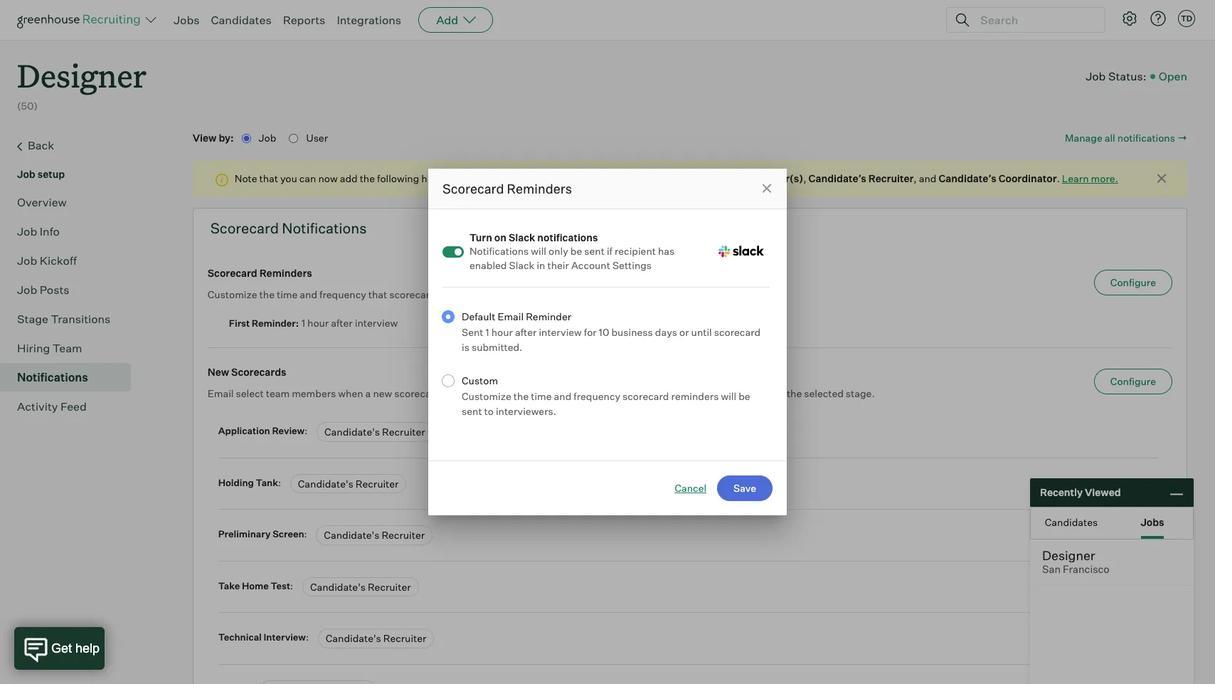Task type: describe. For each thing, give the bounding box(es) containing it.
0 vertical spatial notifications
[[1118, 131, 1176, 144]]

manager(s)
[[747, 172, 804, 185]]

2 candidate's from the left
[[939, 172, 997, 185]]

0 horizontal spatial 1
[[302, 317, 305, 329]]

overview link
[[17, 193, 125, 210]]

job kickoff
[[17, 253, 77, 267]]

new
[[373, 387, 392, 399]]

candidates
[[211, 13, 272, 27]]

default email reminder
[[462, 310, 572, 322]]

time for customize the time and frequency scorecard reminders will be sent to interviewers.
[[531, 390, 552, 402]]

time for customize the time and frequency that scorecard reminders are sent to interviewers.
[[277, 288, 298, 301]]

sent inside the turn on slack notifications notifications will only be sent if recipient has enabled slack in their account settings
[[585, 245, 605, 257]]

be inside customize the time and frequency scorecard reminders will be sent to interviewers.
[[739, 390, 751, 402]]

first reminder : 1 hour after interview
[[229, 317, 398, 329]]

integrations link
[[337, 13, 402, 27]]

more.
[[1092, 172, 1119, 185]]

sent 1 hour after interview for 10 business days or until scorecard is submitted.
[[462, 326, 761, 353]]

scorecard inside customize the time and frequency scorecard reminders will be sent to interviewers.
[[623, 390, 669, 402]]

interviewers. for customize the time and frequency scorecard reminders will be sent to interviewers.
[[496, 405, 557, 417]]

2 submitted from the left
[[590, 387, 638, 399]]

scorecard notifications
[[211, 219, 367, 237]]

10
[[599, 326, 610, 338]]

1 vertical spatial slack
[[509, 259, 535, 271]]

days
[[655, 326, 678, 338]]

default
[[462, 310, 496, 322]]

preliminary
[[218, 528, 271, 540]]

job info
[[17, 224, 60, 238]]

candidates link
[[211, 13, 272, 27]]

home
[[242, 580, 269, 591]]

until
[[692, 326, 712, 338]]

notifications link
[[17, 369, 125, 386]]

back
[[28, 138, 54, 152]]

0 horizontal spatial scorecard reminders
[[208, 267, 312, 279]]

scorecards
[[718, 387, 770, 399]]

scorecard inside dialog
[[443, 181, 504, 196]]

kickoff
[[40, 253, 77, 267]]

designer link
[[17, 40, 147, 99]]

0 vertical spatial notifications
[[282, 219, 367, 237]]

email inside customization option group
[[498, 310, 524, 322]]

hour inside sent 1 hour after interview for 10 business days or until scorecard is submitted.
[[492, 326, 513, 338]]

turn on slack notifications notifications will only be sent if recipient has enabled slack in their account settings
[[470, 231, 675, 271]]

reminder inside first reminder : 1 hour after interview
[[252, 318, 296, 329]]

are
[[488, 288, 503, 301]]

recipient
[[615, 245, 656, 257]]

learn more. link
[[1063, 172, 1119, 185]]

job for job posts
[[17, 282, 37, 297]]

0 vertical spatial slack
[[509, 231, 536, 243]]

: for preliminary screen :
[[304, 528, 307, 540]]

can
[[300, 172, 316, 185]]

1 horizontal spatial notifications
[[624, 172, 681, 185]]

: right home on the left bottom of page
[[291, 580, 293, 591]]

save button
[[718, 476, 773, 501]]

test
[[271, 580, 291, 591]]

2 vertical spatial scorecard
[[208, 267, 258, 279]]

0 vertical spatial jobs
[[174, 13, 200, 27]]

you
[[280, 172, 297, 185]]

1 horizontal spatial jobs
[[1141, 516, 1165, 528]]

: for technical interview :
[[306, 632, 309, 643]]

learn
[[1063, 172, 1090, 185]]

recently
[[1041, 486, 1083, 498]]

take
[[218, 580, 240, 591]]

tank
[[256, 477, 278, 488]]

: for holding tank :
[[278, 477, 281, 488]]

1 vertical spatial team
[[266, 387, 290, 399]]

1 vertical spatial for
[[772, 387, 785, 399]]

with
[[503, 387, 523, 399]]

cancel link
[[675, 481, 707, 496]]

has
[[658, 245, 675, 257]]

will inside the turn on slack notifications notifications will only be sent if recipient has enabled slack in their account settings
[[531, 245, 547, 257]]

add
[[436, 13, 459, 27]]

viewed
[[1086, 486, 1122, 498]]

account
[[572, 259, 611, 271]]

1 vertical spatial email
[[208, 387, 234, 399]]

integrations
[[337, 13, 402, 27]]

add button
[[419, 7, 493, 33]]

view by:
[[193, 131, 236, 144]]

activity feed
[[17, 399, 87, 413]]

reminders inside dialog
[[507, 181, 572, 196]]

outstanding
[[660, 387, 716, 399]]

back link
[[17, 136, 125, 155]]

customization option group
[[435, 308, 770, 437]]

technical
[[218, 632, 262, 643]]

.
[[1057, 172, 1061, 185]]

for inside sent 1 hour after interview for 10 business days or until scorecard is submitted.
[[584, 326, 597, 338]]

holding
[[218, 477, 254, 488]]

0 horizontal spatial hour
[[308, 317, 329, 329]]

0 horizontal spatial notifications
[[17, 370, 88, 384]]

the inside customize the time and frequency scorecard reminders will be sent to interviewers.
[[514, 390, 529, 402]]

as
[[502, 172, 513, 185]]

designer for designer (50)
[[17, 54, 147, 96]]

summary
[[533, 387, 577, 399]]

technical interview :
[[218, 632, 311, 643]]

greenhouse recruiting image
[[17, 11, 145, 28]]

interviewers. for customize the time and frequency that scorecard reminders are sent to interviewers.
[[539, 288, 600, 301]]

candidate's recruiter for preliminary screen :
[[324, 529, 425, 541]]

stage transitions link
[[17, 310, 125, 327]]

0 vertical spatial hiring
[[715, 172, 745, 185]]

if
[[607, 245, 613, 257]]

info
[[40, 224, 60, 238]]

0 horizontal spatial after
[[331, 317, 353, 329]]

settings
[[613, 259, 652, 271]]

0 horizontal spatial hiring
[[17, 341, 50, 355]]

recipients
[[515, 172, 561, 185]]

to for customize the time and frequency scorecard reminders will be sent to interviewers.
[[484, 405, 494, 417]]

1 inside sent 1 hour after interview for 10 business days or until scorecard is submitted.
[[486, 326, 490, 338]]

when
[[338, 387, 363, 399]]

frequency for that
[[320, 288, 366, 301]]

job for job status:
[[1086, 69, 1107, 83]]

posts
[[40, 282, 69, 297]]

recruiter for holding tank :
[[356, 477, 399, 490]]

francisco
[[1064, 563, 1110, 576]]

all
[[1105, 131, 1116, 144]]

the left selected
[[787, 387, 802, 399]]

cancel
[[675, 482, 707, 494]]

roles
[[477, 172, 500, 185]]

sent for customize the time and frequency that scorecard reminders are sent to interviewers.
[[505, 288, 525, 301]]

job posts link
[[17, 281, 125, 298]]

take home test :
[[218, 580, 295, 591]]

new scorecards
[[208, 366, 287, 378]]

activity
[[17, 399, 58, 413]]

hiring team
[[17, 341, 82, 355]]

interview inside sent 1 hour after interview for 10 business days or until scorecard is submitted.
[[539, 326, 582, 338]]

enabled
[[470, 259, 507, 271]]

Job radio
[[242, 134, 251, 143]]

preliminary screen :
[[218, 528, 309, 540]]

designer (50)
[[17, 54, 147, 112]]

application review :
[[218, 425, 310, 437]]

job kickoff link
[[17, 252, 125, 269]]

0 vertical spatial reminders
[[438, 288, 486, 301]]



Task type: vqa. For each thing, say whether or not it's contained in the screenshot.
Recurse Link
no



Task type: locate. For each thing, give the bounding box(es) containing it.
interviewers. down "their"
[[539, 288, 600, 301]]

customize for customize the time and frequency that scorecard reminders are sent to interviewers.
[[208, 288, 257, 301]]

0 horizontal spatial time
[[277, 288, 298, 301]]

1 vertical spatial will
[[721, 390, 737, 402]]

custom
[[462, 374, 498, 386]]

interview down the customize the time and frequency that scorecard reminders are sent to interviewers.
[[355, 317, 398, 329]]

1 horizontal spatial team
[[451, 172, 475, 185]]

1 horizontal spatial ,
[[914, 172, 917, 185]]

hiring team link
[[17, 339, 125, 356]]

0 vertical spatial scorecard reminders
[[443, 181, 572, 196]]

1 vertical spatial sent
[[505, 288, 525, 301]]

candidate's for holding tank :
[[298, 477, 354, 490]]

2 horizontal spatial to
[[563, 172, 573, 185]]

to inside customize the time and frequency scorecard reminders will be sent to interviewers.
[[484, 405, 494, 417]]

candidate's right tank
[[298, 477, 354, 490]]

1 configure from the top
[[1111, 276, 1157, 288]]

email
[[498, 310, 524, 322], [208, 387, 234, 399]]

is right new
[[443, 387, 451, 399]]

the up first reminder : 1 hour after interview
[[260, 288, 275, 301]]

notifications inside the turn on slack notifications notifications will only be sent if recipient has enabled slack in their account settings
[[470, 245, 529, 257]]

candidate's right test
[[310, 581, 366, 593]]

1 vertical spatial frequency
[[574, 390, 621, 402]]

notifications left types: in the right top of the page
[[624, 172, 681, 185]]

td
[[1182, 14, 1193, 23]]

1 vertical spatial notifications
[[470, 245, 529, 257]]

1 vertical spatial scorecard reminders
[[208, 267, 312, 279]]

to right "recipients"
[[563, 172, 573, 185]]

frequency inside customize the time and frequency scorecard reminders will be sent to interviewers.
[[574, 390, 621, 402]]

2 configure button from the top
[[1095, 369, 1173, 395]]

1 horizontal spatial is
[[462, 341, 470, 353]]

1 horizontal spatial to
[[528, 288, 537, 301]]

scorecards
[[231, 366, 287, 378]]

the right 'add' at the left top
[[360, 172, 375, 185]]

configure for customize the time and frequency that scorecard reminders are sent to interviewers.
[[1111, 276, 1157, 288]]

to up default email reminder
[[528, 288, 537, 301]]

2 horizontal spatial sent
[[585, 245, 605, 257]]

configure button for email select team members when a new scorecard is submitted with a summary of submitted and outstanding scorecards for the selected stage.
[[1095, 369, 1173, 395]]

designer san francisco
[[1043, 547, 1110, 576]]

time inside customize the time and frequency scorecard reminders will be sent to interviewers.
[[531, 390, 552, 402]]

1 vertical spatial interviewers.
[[496, 405, 557, 417]]

customize inside customize the time and frequency scorecard reminders will be sent to interviewers.
[[462, 390, 512, 402]]

job info link
[[17, 223, 125, 240]]

customize down custom
[[462, 390, 512, 402]]

0 horizontal spatial customize
[[208, 288, 257, 301]]

job left posts
[[17, 282, 37, 297]]

sent
[[462, 326, 484, 338]]

0 horizontal spatial candidate's
[[809, 172, 867, 185]]

0 horizontal spatial frequency
[[320, 288, 366, 301]]

job inside 'link'
[[17, 253, 37, 267]]

is inside sent 1 hour after interview for 10 business days or until scorecard is submitted.
[[462, 341, 470, 353]]

of
[[579, 387, 588, 399]]

job posts
[[17, 282, 69, 297]]

0 horizontal spatial ,
[[804, 172, 807, 185]]

job for job setup
[[17, 168, 35, 180]]

0 vertical spatial for
[[584, 326, 597, 338]]

0 vertical spatial customize
[[208, 288, 257, 301]]

1 vertical spatial be
[[739, 390, 751, 402]]

0 vertical spatial interviewers.
[[539, 288, 600, 301]]

configure
[[1111, 276, 1157, 288], [1111, 375, 1157, 387]]

hiring
[[422, 172, 449, 185]]

job left the info
[[17, 224, 37, 238]]

1 horizontal spatial after
[[515, 326, 537, 338]]

recruiter for preliminary screen :
[[382, 529, 425, 541]]

job for job kickoff
[[17, 253, 37, 267]]

jobs link
[[174, 13, 200, 27]]

stage transitions
[[17, 312, 111, 326]]

notifications down on
[[470, 245, 529, 257]]

candidate's right interview
[[326, 632, 381, 644]]

1 horizontal spatial designer
[[1043, 547, 1096, 563]]

0 vertical spatial time
[[277, 288, 298, 301]]

0 vertical spatial sent
[[585, 245, 605, 257]]

submitted right of
[[590, 387, 638, 399]]

0 vertical spatial email
[[498, 310, 524, 322]]

2 vertical spatial sent
[[462, 405, 482, 417]]

be right only
[[571, 245, 582, 257]]

job for job
[[259, 131, 279, 144]]

recruiter for take home test :
[[368, 581, 411, 593]]

application
[[218, 425, 270, 437]]

: right first
[[296, 318, 299, 329]]

0 horizontal spatial email
[[208, 387, 234, 399]]

1 horizontal spatial that
[[369, 288, 387, 301]]

0 vertical spatial be
[[571, 245, 582, 257]]

for left the 10 at the top of the page
[[584, 326, 597, 338]]

1 candidate's from the left
[[809, 172, 867, 185]]

1 a from the left
[[366, 387, 371, 399]]

hiring down stage
[[17, 341, 50, 355]]

candidate's for application review :
[[325, 426, 380, 438]]

1 horizontal spatial email
[[498, 310, 524, 322]]

designer for designer san francisco
[[1043, 547, 1096, 563]]

candidate's right manager(s)
[[809, 172, 867, 185]]

stage
[[17, 312, 48, 326]]

1 horizontal spatial scorecard reminders
[[443, 181, 572, 196]]

1 vertical spatial designer
[[1043, 547, 1096, 563]]

types:
[[684, 172, 712, 185]]

team right select
[[266, 387, 290, 399]]

review
[[272, 425, 305, 437]]

and inside customize the time and frequency scorecard reminders will be sent to interviewers.
[[554, 390, 572, 402]]

: inside first reminder : 1 hour after interview
[[296, 318, 299, 329]]

1 vertical spatial is
[[443, 387, 451, 399]]

following
[[377, 172, 420, 185]]

2 horizontal spatial notifications
[[470, 245, 529, 257]]

1 vertical spatial scorecard
[[211, 219, 279, 237]]

candidate's down when
[[325, 426, 380, 438]]

2 configure from the top
[[1111, 375, 1157, 387]]

configure for email select team members when a new scorecard is submitted with a summary of submitted and outstanding scorecards for the selected stage.
[[1111, 375, 1157, 387]]

interviewers. inside customize the time and frequency scorecard reminders will be sent to interviewers.
[[496, 405, 557, 417]]

reminder right first
[[252, 318, 296, 329]]

sent for customize the time and frequency scorecard reminders will be sent to interviewers.
[[462, 405, 482, 417]]

to down custom
[[484, 405, 494, 417]]

configure image
[[1122, 10, 1139, 27]]

0 horizontal spatial reminders
[[438, 288, 486, 301]]

sent inside customize the time and frequency scorecard reminders will be sent to interviewers.
[[462, 405, 482, 417]]

scorecard inside sent 1 hour after interview for 10 business days or until scorecard is submitted.
[[715, 326, 761, 338]]

will right outstanding
[[721, 390, 737, 402]]

sent up account
[[585, 245, 605, 257]]

0 horizontal spatial will
[[531, 245, 547, 257]]

1 right first
[[302, 317, 305, 329]]

save
[[734, 482, 757, 494]]

reminders
[[507, 181, 572, 196], [260, 267, 312, 279]]

0 horizontal spatial for
[[584, 326, 597, 338]]

recruiter for technical interview :
[[384, 632, 427, 644]]

hiring right types: in the right top of the page
[[715, 172, 745, 185]]

1 horizontal spatial submitted
[[590, 387, 638, 399]]

td button
[[1176, 7, 1199, 30]]

interview left the 10 at the top of the page
[[539, 326, 582, 338]]

candidate's recruiter
[[325, 426, 425, 438], [298, 477, 399, 490], [324, 529, 425, 541], [310, 581, 411, 593], [326, 632, 427, 644]]

email down are
[[498, 310, 524, 322]]

designer down greenhouse recruiting 'image'
[[17, 54, 147, 96]]

: right "technical"
[[306, 632, 309, 643]]

reminders
[[438, 288, 486, 301], [672, 390, 719, 402]]

after down the customize the time and frequency that scorecard reminders are sent to interviewers.
[[331, 317, 353, 329]]

: right preliminary
[[304, 528, 307, 540]]

configure button
[[1095, 270, 1173, 296], [1095, 369, 1173, 395]]

scorecard
[[443, 181, 504, 196], [211, 219, 279, 237], [208, 267, 258, 279]]

1 horizontal spatial hour
[[492, 326, 513, 338]]

0 horizontal spatial reminders
[[260, 267, 312, 279]]

2 a from the left
[[525, 387, 531, 399]]

slack left 'in'
[[509, 259, 535, 271]]

1 right 'sent'
[[486, 326, 490, 338]]

notifications up activity feed
[[17, 370, 88, 384]]

that up first reminder : 1 hour after interview
[[369, 288, 387, 301]]

scorecard reminders dialog
[[429, 169, 787, 516]]

screen
[[273, 528, 304, 540]]

1
[[302, 317, 305, 329], [486, 326, 490, 338]]

0 horizontal spatial a
[[366, 387, 371, 399]]

members
[[292, 387, 336, 399]]

scorecard reminders inside dialog
[[443, 181, 572, 196]]

configure button for customize the time and frequency that scorecard reminders are sent to interviewers.
[[1095, 270, 1173, 296]]

notifications down now
[[282, 219, 367, 237]]

1 vertical spatial customize
[[462, 390, 512, 402]]

1 horizontal spatial frequency
[[574, 390, 621, 402]]

note
[[235, 172, 257, 185]]

candidate's
[[809, 172, 867, 185], [939, 172, 997, 185]]

0 horizontal spatial to
[[484, 405, 494, 417]]

0 horizontal spatial sent
[[462, 405, 482, 417]]

the
[[360, 172, 375, 185], [260, 288, 275, 301], [787, 387, 802, 399], [514, 390, 529, 402]]

1 horizontal spatial for
[[772, 387, 785, 399]]

candidate's recruiter for holding tank :
[[298, 477, 399, 490]]

job left kickoff
[[17, 253, 37, 267]]

1 vertical spatial jobs
[[1141, 516, 1165, 528]]

to for customize the time and frequency that scorecard reminders are sent to interviewers.
[[528, 288, 537, 301]]

:
[[296, 318, 299, 329], [305, 425, 308, 437], [278, 477, 281, 488], [304, 528, 307, 540], [291, 580, 293, 591], [306, 632, 309, 643]]

candidate's recruiter for application review :
[[325, 426, 425, 438]]

after down default email reminder
[[515, 326, 537, 338]]

the left summary in the bottom of the page
[[514, 390, 529, 402]]

candidate's for technical interview :
[[326, 632, 381, 644]]

frequency for scorecard
[[574, 390, 621, 402]]

0 horizontal spatial submitted
[[453, 387, 501, 399]]

0 horizontal spatial is
[[443, 387, 451, 399]]

interviewers. down with
[[496, 405, 557, 417]]

designer down recently
[[1043, 547, 1096, 563]]

team left roles
[[451, 172, 475, 185]]

by:
[[219, 131, 234, 144]]

a right with
[[525, 387, 531, 399]]

stage.
[[846, 387, 875, 399]]

2 vertical spatial notifications
[[538, 231, 598, 243]]

0 vertical spatial frequency
[[320, 288, 366, 301]]

,
[[804, 172, 807, 185], [914, 172, 917, 185]]

be right outstanding
[[739, 390, 751, 402]]

0 horizontal spatial notifications
[[538, 231, 598, 243]]

job left status:
[[1086, 69, 1107, 83]]

that left you
[[259, 172, 278, 185]]

scorecard up first
[[208, 267, 258, 279]]

0 vertical spatial team
[[451, 172, 475, 185]]

select
[[236, 387, 264, 399]]

submitted down custom
[[453, 387, 501, 399]]

: right holding
[[278, 477, 281, 488]]

customize the time and frequency that scorecard reminders are sent to interviewers.
[[208, 288, 600, 301]]

1 , from the left
[[804, 172, 807, 185]]

their
[[548, 259, 569, 271]]

submitted.
[[472, 341, 523, 353]]

1 vertical spatial configure
[[1111, 375, 1157, 387]]

and
[[920, 172, 937, 185], [300, 288, 318, 301], [640, 387, 658, 399], [554, 390, 572, 402]]

reminder inside customization option group
[[526, 310, 572, 322]]

for right scorecards
[[772, 387, 785, 399]]

candidate's recruiter for technical interview :
[[326, 632, 427, 644]]

note that you can now add the following hiring team roles as recipients to additional notifications types: hiring manager(s) , candidate's recruiter , and candidate's coordinator . learn more.
[[235, 172, 1119, 185]]

notifications left →
[[1118, 131, 1176, 144]]

be
[[571, 245, 582, 257], [739, 390, 751, 402]]

slack right on
[[509, 231, 536, 243]]

additional
[[575, 172, 621, 185]]

time
[[277, 288, 298, 301], [531, 390, 552, 402]]

job left setup
[[17, 168, 35, 180]]

1 horizontal spatial hiring
[[715, 172, 745, 185]]

time up first reminder : 1 hour after interview
[[277, 288, 298, 301]]

0 horizontal spatial be
[[571, 245, 582, 257]]

0 horizontal spatial jobs
[[174, 13, 200, 27]]

scorecard up the turn
[[443, 181, 504, 196]]

recently viewed
[[1041, 486, 1122, 498]]

will inside customize the time and frequency scorecard reminders will be sent to interviewers.
[[721, 390, 737, 402]]

2 vertical spatial to
[[484, 405, 494, 417]]

hour up submitted.
[[492, 326, 513, 338]]

0 horizontal spatial interview
[[355, 317, 398, 329]]

is
[[462, 341, 470, 353], [443, 387, 451, 399]]

0 vertical spatial configure button
[[1095, 270, 1173, 296]]

: for application review :
[[305, 425, 308, 437]]

reminder down 'in'
[[526, 310, 572, 322]]

be inside the turn on slack notifications notifications will only be sent if recipient has enabled slack in their account settings
[[571, 245, 582, 257]]

1 horizontal spatial will
[[721, 390, 737, 402]]

2 vertical spatial notifications
[[17, 370, 88, 384]]

1 horizontal spatial sent
[[505, 288, 525, 301]]

Search text field
[[977, 10, 1093, 30]]

scorecard reminders
[[443, 181, 572, 196], [208, 267, 312, 279]]

1 horizontal spatial time
[[531, 390, 552, 402]]

scorecard reminders down scorecard notifications
[[208, 267, 312, 279]]

candidate's recruiter for take home test :
[[310, 581, 411, 593]]

job status:
[[1086, 69, 1147, 83]]

holding tank :
[[218, 477, 283, 488]]

after inside sent 1 hour after interview for 10 business days or until scorecard is submitted.
[[515, 326, 537, 338]]

status:
[[1109, 69, 1147, 83]]

candidate's for take home test :
[[310, 581, 366, 593]]

activity feed link
[[17, 398, 125, 415]]

now
[[319, 172, 338, 185]]

scorecard
[[390, 288, 436, 301], [715, 326, 761, 338], [395, 387, 441, 399], [623, 390, 669, 402]]

1 submitted from the left
[[453, 387, 501, 399]]

manage all notifications →
[[1066, 131, 1188, 144]]

1 vertical spatial configure button
[[1095, 369, 1173, 395]]

User radio
[[289, 134, 298, 143]]

1 horizontal spatial a
[[525, 387, 531, 399]]

→
[[1178, 131, 1188, 144]]

designer inside designer san francisco
[[1043, 547, 1096, 563]]

sent right are
[[505, 288, 525, 301]]

recruiter
[[869, 172, 914, 185], [382, 426, 425, 438], [356, 477, 399, 490], [382, 529, 425, 541], [368, 581, 411, 593], [384, 632, 427, 644]]

or
[[680, 326, 689, 338]]

reminders up default
[[438, 288, 486, 301]]

reports
[[283, 13, 326, 27]]

sent down custom
[[462, 405, 482, 417]]

a left new
[[366, 387, 371, 399]]

open
[[1159, 69, 1188, 83]]

notifications up only
[[538, 231, 598, 243]]

job for job info
[[17, 224, 37, 238]]

customize for customize the time and frequency scorecard reminders will be sent to interviewers.
[[462, 390, 512, 402]]

0 vertical spatial is
[[462, 341, 470, 353]]

candidate's left coordinator
[[939, 172, 997, 185]]

setup
[[37, 168, 65, 180]]

notifications inside the turn on slack notifications notifications will only be sent if recipient has enabled slack in their account settings
[[538, 231, 598, 243]]

0 vertical spatial reminders
[[507, 181, 572, 196]]

add
[[340, 172, 358, 185]]

scorecard reminders up on
[[443, 181, 572, 196]]

will up 'in'
[[531, 245, 547, 257]]

: down members
[[305, 425, 308, 437]]

1 vertical spatial to
[[528, 288, 537, 301]]

reminders down scorecard notifications
[[260, 267, 312, 279]]

is down 'sent'
[[462, 341, 470, 353]]

1 horizontal spatial customize
[[462, 390, 512, 402]]

candidate's for preliminary screen :
[[324, 529, 380, 541]]

reminders right roles
[[507, 181, 572, 196]]

0 horizontal spatial that
[[259, 172, 278, 185]]

1 vertical spatial that
[[369, 288, 387, 301]]

0 vertical spatial that
[[259, 172, 278, 185]]

scorecard down note
[[211, 219, 279, 237]]

0 vertical spatial designer
[[17, 54, 147, 96]]

reminders down until
[[672, 390, 719, 402]]

0 vertical spatial to
[[563, 172, 573, 185]]

overview
[[17, 195, 67, 209]]

1 horizontal spatial candidate's
[[939, 172, 997, 185]]

email down new
[[208, 387, 234, 399]]

1 horizontal spatial 1
[[486, 326, 490, 338]]

candidate's right screen
[[324, 529, 380, 541]]

reports link
[[283, 13, 326, 27]]

job right job radio at left top
[[259, 131, 279, 144]]

recruiter for application review :
[[382, 426, 425, 438]]

1 horizontal spatial reminder
[[526, 310, 572, 322]]

1 horizontal spatial be
[[739, 390, 751, 402]]

customize
[[208, 288, 257, 301], [462, 390, 512, 402]]

0 horizontal spatial reminder
[[252, 318, 296, 329]]

time right with
[[531, 390, 552, 402]]

1 configure button from the top
[[1095, 270, 1173, 296]]

0 horizontal spatial designer
[[17, 54, 147, 96]]

1 vertical spatial notifications
[[624, 172, 681, 185]]

feed
[[60, 399, 87, 413]]

selected
[[805, 387, 844, 399]]

: for first reminder : 1 hour after interview
[[296, 318, 299, 329]]

customize up first
[[208, 288, 257, 301]]

a
[[366, 387, 371, 399], [525, 387, 531, 399]]

2 , from the left
[[914, 172, 917, 185]]

1 horizontal spatial notifications
[[282, 219, 367, 237]]

reminders inside customize the time and frequency scorecard reminders will be sent to interviewers.
[[672, 390, 719, 402]]

new
[[208, 366, 229, 378]]

hour up members
[[308, 317, 329, 329]]

1 horizontal spatial reminders
[[507, 181, 572, 196]]

only
[[549, 245, 569, 257]]



